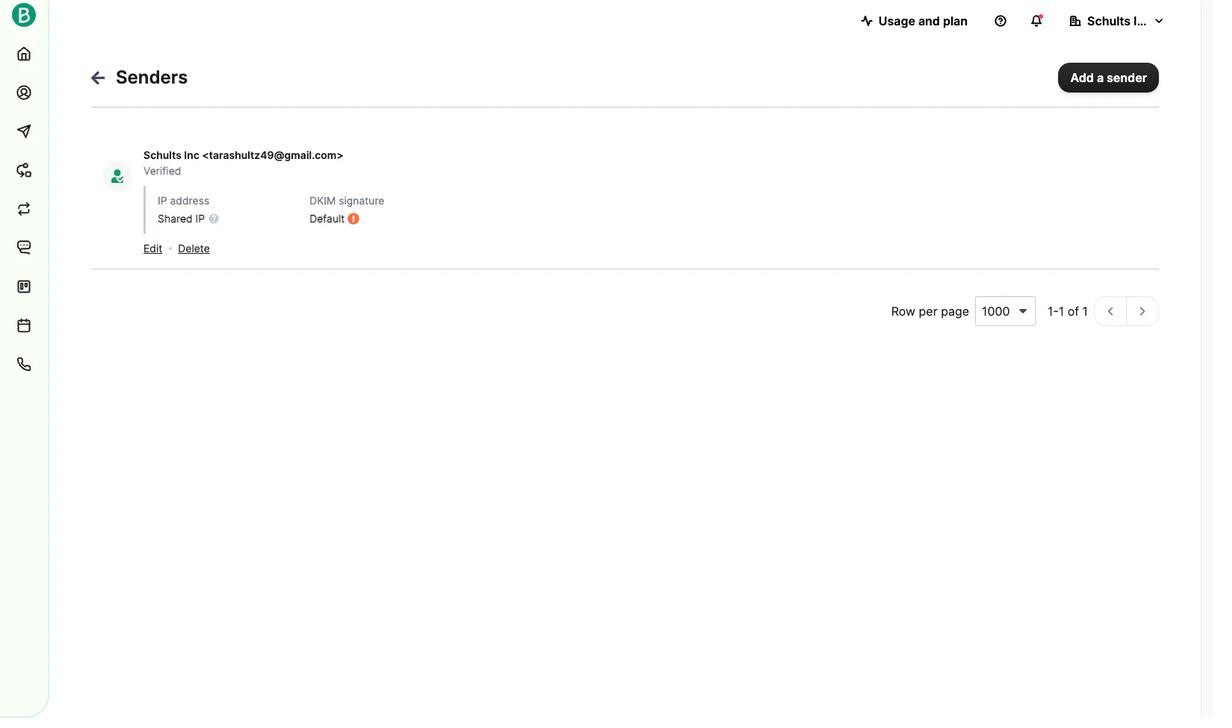 Task type: locate. For each thing, give the bounding box(es) containing it.
schults up verified
[[144, 149, 181, 161]]

0 horizontal spatial 1
[[1048, 304, 1053, 319]]

schults for schults inc
[[1087, 13, 1131, 28]]

delete button
[[178, 240, 210, 258]]

inc for schults inc
[[1134, 13, 1151, 28]]

ip up the shared
[[158, 195, 167, 207]]

schults inside button
[[1087, 13, 1131, 28]]

inc
[[1134, 13, 1151, 28], [184, 149, 199, 161]]

inc inside schults inc < tarashultz49@gmail.com > verified
[[184, 149, 199, 161]]

add a sender link
[[1058, 63, 1159, 93]]

0 horizontal spatial schults
[[144, 149, 181, 161]]

usage and plan button
[[849, 6, 980, 36]]

row
[[891, 304, 915, 319]]

0 vertical spatial schults
[[1087, 13, 1131, 28]]

1 vertical spatial schults
[[144, 149, 181, 161]]

inc inside button
[[1134, 13, 1151, 28]]

1 horizontal spatial 1
[[1059, 304, 1064, 319]]

1 vertical spatial inc
[[184, 149, 199, 161]]

0 vertical spatial ip
[[158, 195, 167, 207]]

address
[[170, 195, 209, 207]]

0 horizontal spatial inc
[[184, 149, 199, 161]]

edit
[[144, 243, 162, 255]]

inc left <
[[184, 149, 199, 161]]

shared
[[158, 213, 193, 225]]

3 1 from the left
[[1082, 304, 1088, 319]]

schults up add a sender
[[1087, 13, 1131, 28]]

schults inc button
[[1057, 6, 1177, 36]]

1 horizontal spatial schults
[[1087, 13, 1131, 28]]

>
[[337, 149, 344, 161]]

1 horizontal spatial ip
[[195, 213, 205, 225]]

1
[[1048, 304, 1053, 319], [1059, 304, 1064, 319], [1082, 304, 1088, 319]]

1 horizontal spatial inc
[[1134, 13, 1151, 28]]

inc for schults inc < tarashultz49@gmail.com > verified
[[184, 149, 199, 161]]

signature
[[339, 195, 384, 207]]

ip down "address" on the top of page
[[195, 213, 205, 225]]

schults inc < tarashultz49@gmail.com > verified
[[144, 149, 344, 177]]

delete
[[178, 243, 210, 255]]

and
[[918, 13, 940, 28]]

ip
[[158, 195, 167, 207], [195, 213, 205, 225]]

schults inside schults inc < tarashultz49@gmail.com > verified
[[144, 149, 181, 161]]

schults
[[1087, 13, 1131, 28], [144, 149, 181, 161]]

0 vertical spatial inc
[[1134, 13, 1151, 28]]

page
[[941, 304, 969, 319]]

2 horizontal spatial 1
[[1082, 304, 1088, 319]]

sender
[[1107, 70, 1147, 85]]

inc up sender at right
[[1134, 13, 1151, 28]]



Task type: describe. For each thing, give the bounding box(es) containing it.
2 1 from the left
[[1059, 304, 1064, 319]]

senders
[[116, 67, 188, 88]]

plan
[[943, 13, 968, 28]]

default
[[309, 213, 345, 225]]

add a sender
[[1070, 70, 1147, 85]]

dkim signature
[[309, 195, 384, 207]]

schults for schults inc < tarashultz49@gmail.com > verified
[[144, 149, 181, 161]]

1 vertical spatial ip
[[195, 213, 205, 225]]

0 horizontal spatial ip
[[158, 195, 167, 207]]

schults inc
[[1087, 13, 1151, 28]]

verified
[[144, 165, 181, 177]]

add
[[1070, 70, 1094, 85]]

-
[[1053, 304, 1059, 319]]

of
[[1068, 304, 1079, 319]]

tarashultz49@gmail.com
[[209, 149, 337, 161]]

usage
[[879, 13, 915, 28]]

ip address
[[158, 195, 209, 207]]

row per page
[[891, 304, 969, 319]]

exclamation circle image
[[348, 210, 360, 228]]

edit link
[[144, 240, 162, 258]]

a
[[1097, 70, 1104, 85]]

usage and plan
[[879, 13, 968, 28]]

per
[[919, 304, 938, 319]]

1 1 from the left
[[1048, 304, 1053, 319]]

shared ip
[[158, 213, 205, 225]]

<
[[202, 149, 209, 161]]

1 - 1 of 1
[[1048, 304, 1088, 319]]

dkim
[[309, 195, 336, 207]]



Task type: vqa. For each thing, say whether or not it's contained in the screenshot.
Attributes
no



